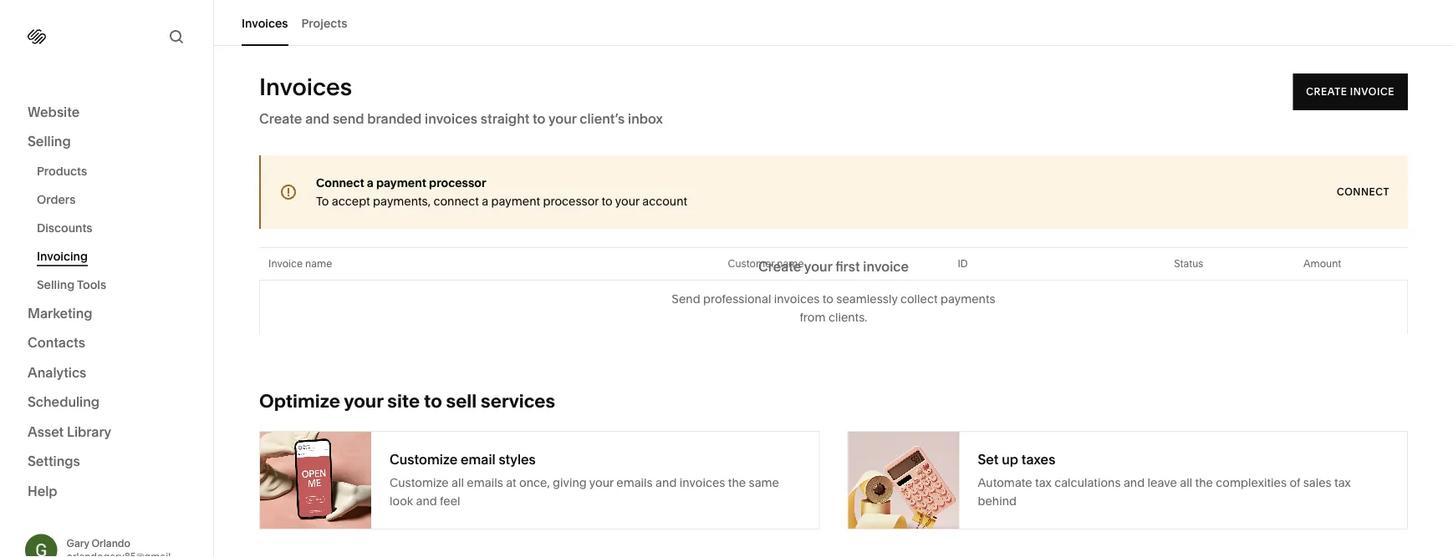 Task type: locate. For each thing, give the bounding box(es) containing it.
scheduling
[[28, 394, 100, 411]]

help link
[[28, 482, 57, 501]]

discounts
[[37, 221, 92, 235]]

selling
[[28, 133, 71, 150], [37, 278, 75, 292]]

selling for selling tools
[[37, 278, 75, 292]]

0 vertical spatial selling
[[28, 133, 71, 150]]

orlando
[[92, 538, 130, 550]]

selling down website
[[28, 133, 71, 150]]

scheduling link
[[28, 393, 186, 413]]

1 vertical spatial selling
[[37, 278, 75, 292]]

asset library
[[28, 424, 111, 440]]

gary orlando
[[66, 538, 130, 550]]

contacts
[[28, 335, 85, 351]]

products
[[37, 164, 87, 179]]

website link
[[28, 103, 186, 122]]

contacts link
[[28, 334, 186, 354]]

selling up marketing
[[37, 278, 75, 292]]

discounts link
[[37, 214, 195, 242]]

selling for selling
[[28, 133, 71, 150]]

asset
[[28, 424, 64, 440]]

analytics link
[[28, 364, 186, 383]]

asset library link
[[28, 423, 186, 443]]

marketing link
[[28, 304, 186, 324]]

selling inside 'link'
[[37, 278, 75, 292]]



Task type: vqa. For each thing, say whether or not it's contained in the screenshot.
'orlandogary85@gmail.com'
no



Task type: describe. For each thing, give the bounding box(es) containing it.
settings link
[[28, 453, 186, 472]]

invoicing link
[[37, 242, 195, 271]]

selling tools link
[[37, 271, 195, 299]]

selling link
[[28, 133, 186, 152]]

website
[[28, 104, 80, 120]]

tools
[[77, 278, 106, 292]]

marketing
[[28, 305, 92, 321]]

settings
[[28, 454, 80, 470]]

analytics
[[28, 365, 86, 381]]

orders
[[37, 193, 76, 207]]

orders link
[[37, 186, 195, 214]]

products link
[[37, 157, 195, 186]]

selling tools
[[37, 278, 106, 292]]

invoicing
[[37, 250, 88, 264]]

library
[[67, 424, 111, 440]]

help
[[28, 483, 57, 500]]

gary orlando button
[[25, 535, 186, 558]]

gary
[[66, 538, 89, 550]]



